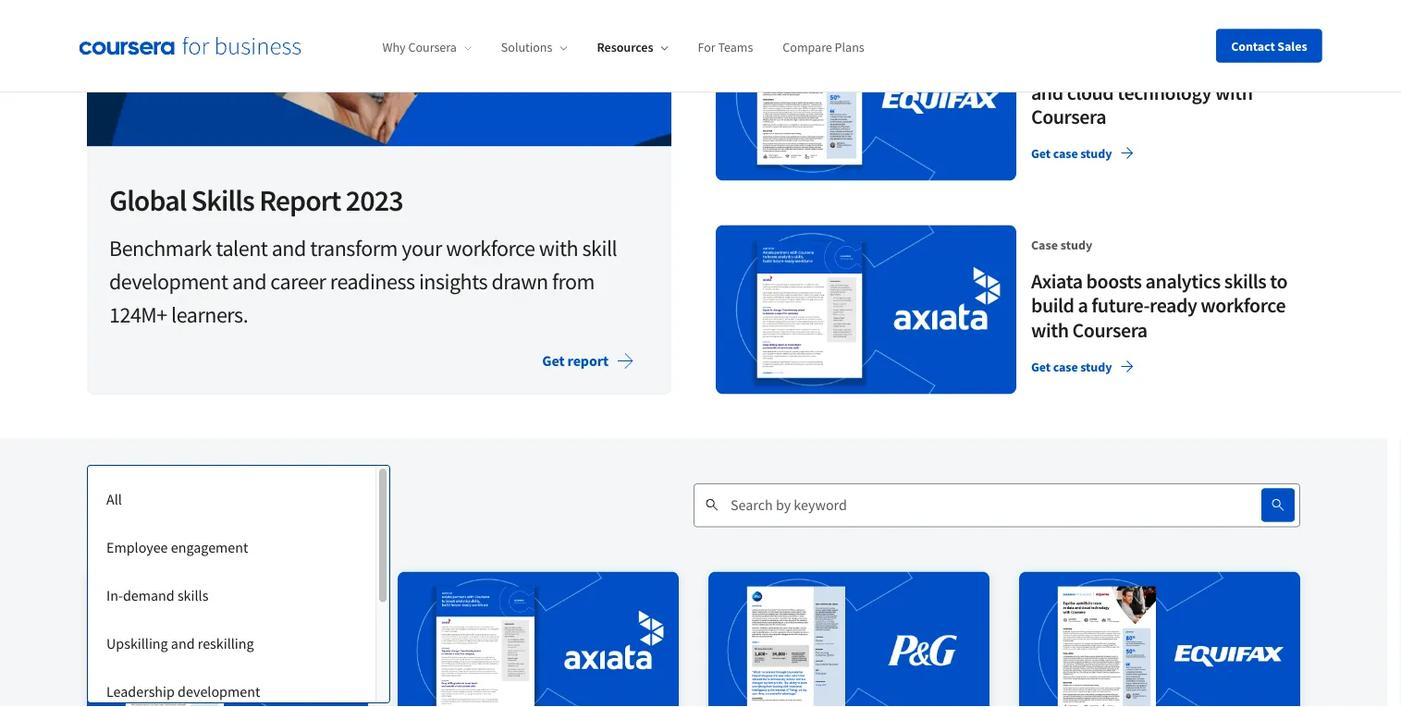 Task type: describe. For each thing, give the bounding box(es) containing it.
compare plans
[[783, 39, 865, 56]]

compare
[[783, 39, 833, 56]]

equifax
[[1032, 55, 1094, 80]]

leadership development
[[106, 683, 260, 701]]

for
[[698, 39, 716, 56]]

0 vertical spatial coursera
[[409, 39, 457, 56]]

1 get case study button from the top
[[1024, 137, 1142, 170]]

axiata image
[[398, 572, 679, 708]]

1 get case study from the top
[[1032, 145, 1113, 162]]

to
[[1271, 269, 1288, 294]]

equifax image
[[1020, 572, 1301, 708]]

and inside list box
[[171, 635, 195, 653]]

why coursera link
[[383, 39, 472, 56]]

contact sales
[[1232, 37, 1308, 54]]

transform
[[310, 234, 398, 262]]

benchmark
[[109, 234, 212, 262]]

coursera inside equifax upskills its team in data and cloud technology with coursera
[[1032, 104, 1107, 129]]

drawn
[[492, 268, 548, 296]]

study for first get case study button from the bottom
[[1081, 358, 1113, 375]]

upskilling and reskilling
[[106, 635, 254, 653]]

pg image
[[709, 572, 990, 708]]

get down equifax on the top of the page
[[1032, 145, 1051, 162]]

your
[[402, 234, 442, 262]]

in-demand skills
[[106, 587, 209, 605]]

report
[[259, 182, 341, 219]]

boosts
[[1087, 269, 1143, 294]]

in
[[1236, 55, 1252, 80]]

report
[[568, 352, 609, 370]]

coursera for business image
[[79, 36, 301, 55]]

contact sales button
[[1217, 29, 1323, 62]]

and down talent
[[232, 268, 266, 296]]

upskills
[[1098, 55, 1162, 80]]

insights
[[419, 268, 488, 296]]

axiata boosts analytics skills to build a future-ready workforce with coursera
[[1032, 269, 1288, 343]]

technology
[[1118, 79, 1212, 105]]

for teams
[[698, 39, 754, 56]]

in-
[[106, 587, 123, 605]]

1 vertical spatial study
[[1061, 237, 1093, 254]]

gsr - featured image
[[87, 0, 672, 147]]

2023
[[346, 182, 403, 219]]

all
[[106, 490, 122, 509]]

future-
[[1092, 293, 1150, 318]]

resources
[[597, 39, 654, 56]]

solutions link
[[501, 39, 568, 56]]

and inside equifax upskills its team in data and cloud technology with coursera
[[1032, 79, 1064, 105]]

equifax upskills its team in data and cloud technology with coursera
[[1032, 55, 1293, 129]]

skills inside axiata boosts analytics skills to build a future-ready workforce with coursera
[[1225, 269, 1267, 294]]

get report
[[543, 352, 609, 370]]

employee
[[106, 539, 168, 557]]

upskilling
[[106, 635, 168, 653]]

development inside list box
[[178, 683, 260, 701]]

plans
[[835, 39, 865, 56]]

sales
[[1278, 37, 1308, 54]]

for teams link
[[698, 39, 754, 56]]

case study
[[1032, 237, 1093, 254]]

a
[[1078, 293, 1089, 318]]

benchmark talent and transform your workforce with skill development and career readiness insights drawn from 124m+ learners.
[[109, 234, 617, 329]]

skills
[[191, 182, 254, 219]]

teams
[[719, 39, 754, 56]]

case for first get case study button from the bottom
[[1054, 358, 1079, 375]]

solutions
[[501, 39, 553, 56]]

get for case study
[[1032, 358, 1051, 375]]

topic button
[[87, 483, 391, 528]]



Task type: locate. For each thing, give the bounding box(es) containing it.
get left report
[[543, 352, 565, 370]]

ready
[[1150, 293, 1198, 318]]

0 horizontal spatial skills
[[178, 587, 209, 605]]

compare plans link
[[783, 39, 865, 56]]

skills right demand
[[178, 587, 209, 605]]

1 horizontal spatial workforce
[[1201, 293, 1286, 318]]

1 horizontal spatial skills
[[1225, 269, 1267, 294]]

with
[[1216, 79, 1254, 105], [539, 234, 579, 262], [1032, 317, 1069, 343]]

case
[[1032, 237, 1059, 254]]

get case study down a
[[1032, 358, 1113, 375]]

case down cloud
[[1054, 145, 1079, 162]]

learners.
[[171, 301, 248, 329]]

0 vertical spatial study
[[1081, 145, 1113, 162]]

get
[[1032, 145, 1051, 162], [543, 352, 565, 370], [1032, 358, 1051, 375]]

with up from
[[539, 234, 579, 262]]

study down a
[[1081, 358, 1113, 375]]

global
[[109, 182, 186, 219]]

get for global skills report 2023
[[543, 352, 565, 370]]

0 vertical spatial development
[[109, 268, 228, 296]]

coursera inside axiata boosts analytics skills to build a future-ready workforce with coursera
[[1073, 317, 1148, 343]]

workforce right "ready"
[[1201, 293, 1286, 318]]

with inside axiata boosts analytics skills to build a future-ready workforce with coursera
[[1032, 317, 1069, 343]]

employee engagement
[[106, 539, 248, 557]]

2 get case study button from the top
[[1024, 350, 1142, 383]]

skills
[[1225, 269, 1267, 294], [178, 587, 209, 605]]

development
[[109, 268, 228, 296], [178, 683, 260, 701]]

1 vertical spatial workforce
[[1201, 293, 1286, 318]]

1 vertical spatial get case study
[[1032, 358, 1113, 375]]

0 vertical spatial skills
[[1225, 269, 1267, 294]]

0 vertical spatial get case study button
[[1024, 137, 1142, 170]]

and left reskilling
[[171, 635, 195, 653]]

and left cloud
[[1032, 79, 1064, 105]]

topic
[[98, 496, 132, 515]]

get report button
[[528, 339, 650, 383]]

0 horizontal spatial workforce
[[446, 234, 535, 262]]

with left a
[[1032, 317, 1069, 343]]

development down benchmark
[[109, 268, 228, 296]]

and
[[1032, 79, 1064, 105], [272, 234, 306, 262], [232, 268, 266, 296], [171, 635, 195, 653]]

team
[[1189, 55, 1232, 80]]

with inside benchmark talent and transform your workforce with skill development and career readiness insights drawn from 124m+ learners.
[[539, 234, 579, 262]]

with left 'data'
[[1216, 79, 1254, 105]]

coursera down equifax on the top of the page
[[1032, 104, 1107, 129]]

coursera right "why"
[[409, 39, 457, 56]]

get case study
[[1032, 145, 1113, 162], [1032, 358, 1113, 375]]

build
[[1032, 293, 1075, 318]]

demand
[[123, 587, 175, 605]]

1 vertical spatial get case study button
[[1024, 350, 1142, 383]]

1 vertical spatial development
[[178, 683, 260, 701]]

2 case from the top
[[1054, 358, 1079, 375]]

get case study down cloud
[[1032, 145, 1113, 162]]

study down cloud
[[1081, 145, 1113, 162]]

search image
[[1271, 498, 1286, 513]]

analytics
[[1146, 269, 1221, 294]]

contact
[[1232, 37, 1276, 54]]

career
[[270, 268, 326, 296]]

resources link
[[597, 39, 669, 56]]

1 vertical spatial with
[[539, 234, 579, 262]]

pwc image
[[87, 572, 368, 708]]

get case study button down a
[[1024, 350, 1142, 383]]

0 horizontal spatial with
[[539, 234, 579, 262]]

0 vertical spatial get case study
[[1032, 145, 1113, 162]]

1 horizontal spatial with
[[1032, 317, 1069, 343]]

skills left to
[[1225, 269, 1267, 294]]

skill
[[583, 234, 617, 262]]

1 vertical spatial case
[[1054, 358, 1079, 375]]

leadership
[[106, 683, 175, 701]]

readiness
[[330, 268, 415, 296]]

case down build
[[1054, 358, 1079, 375]]

124m+
[[109, 301, 167, 329]]

its
[[1165, 55, 1185, 80]]

case for 2nd get case study button from the bottom of the page
[[1054, 145, 1079, 162]]

1 vertical spatial skills
[[178, 587, 209, 605]]

case
[[1054, 145, 1079, 162], [1054, 358, 1079, 375]]

engagement
[[171, 539, 248, 557]]

workforce
[[446, 234, 535, 262], [1201, 293, 1286, 318]]

0 vertical spatial with
[[1216, 79, 1254, 105]]

0 vertical spatial case
[[1054, 145, 1079, 162]]

why
[[383, 39, 406, 56]]

workforce up the drawn
[[446, 234, 535, 262]]

development down reskilling
[[178, 683, 260, 701]]

development inside benchmark talent and transform your workforce with skill development and career readiness insights drawn from 124m+ learners.
[[109, 268, 228, 296]]

study right case
[[1061, 237, 1093, 254]]

and up career
[[272, 234, 306, 262]]

2 horizontal spatial with
[[1216, 79, 1254, 105]]

2 vertical spatial coursera
[[1073, 317, 1148, 343]]

1 case from the top
[[1054, 145, 1079, 162]]

workforce inside benchmark talent and transform your workforce with skill development and career readiness insights drawn from 124m+ learners.
[[446, 234, 535, 262]]

axiata
[[1032, 269, 1083, 294]]

workforce inside axiata boosts analytics skills to build a future-ready workforce with coursera
[[1201, 293, 1286, 318]]

Search by keyword search field
[[731, 483, 1218, 528]]

with inside equifax upskills its team in data and cloud technology with coursera
[[1216, 79, 1254, 105]]

study
[[1081, 145, 1113, 162], [1061, 237, 1093, 254], [1081, 358, 1113, 375]]

cloud
[[1068, 79, 1114, 105]]

coursera
[[409, 39, 457, 56], [1032, 104, 1107, 129], [1073, 317, 1148, 343]]

data
[[1256, 55, 1293, 80]]

1 vertical spatial coursera
[[1032, 104, 1107, 129]]

coursera down boosts
[[1073, 317, 1148, 343]]

global skills report 2023
[[109, 182, 403, 219]]

get case study button down cloud
[[1024, 137, 1142, 170]]

get case study button
[[1024, 137, 1142, 170], [1024, 350, 1142, 383]]

talent
[[216, 234, 268, 262]]

2 get case study from the top
[[1032, 358, 1113, 375]]

get down build
[[1032, 358, 1051, 375]]

list box
[[88, 466, 390, 708]]

0 vertical spatial workforce
[[446, 234, 535, 262]]

why coursera
[[383, 39, 457, 56]]

study for 2nd get case study button from the bottom of the page
[[1081, 145, 1113, 162]]

from
[[552, 268, 595, 296]]

reskilling
[[198, 635, 254, 653]]

2 vertical spatial study
[[1081, 358, 1113, 375]]

list box containing all
[[88, 466, 390, 708]]

2 vertical spatial with
[[1032, 317, 1069, 343]]



Task type: vqa. For each thing, say whether or not it's contained in the screenshot.
the Contact associated with Contact Sales 'link'
no



